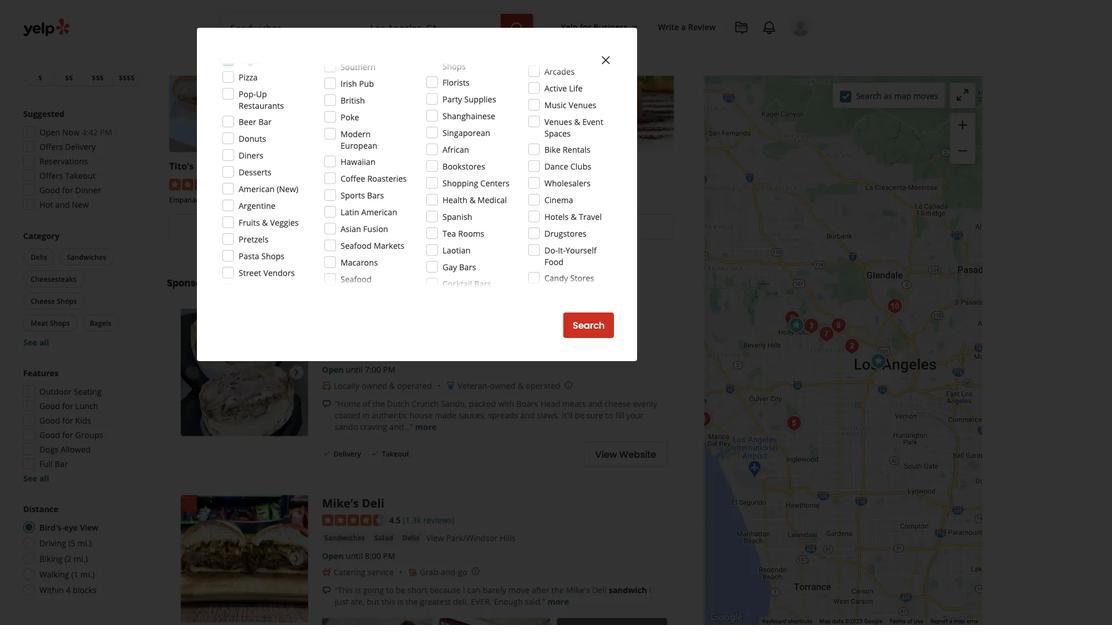 Task type: locate. For each thing, give the bounding box(es) containing it.
1 vertical spatial more
[[548, 597, 569, 608]]

search inside button
[[573, 319, 605, 332]]

cheese shops button
[[23, 293, 84, 310]]

1 horizontal spatial now
[[254, 221, 274, 234]]

of for "home
[[363, 399, 371, 410]]

& inside "chocolatiers & shops"
[[492, 49, 498, 60]]

delivery right 16 checkmark v2 icon
[[334, 449, 361, 459]]

closes
[[218, 240, 243, 251]]

search image
[[510, 21, 524, 35]]

sando,
[[441, 399, 467, 410]]

2 i from the left
[[649, 585, 652, 596]]

driving
[[39, 538, 66, 549]]

music venues
[[545, 99, 597, 110]]

services
[[334, 51, 365, 62], [420, 51, 450, 62]]

0 horizontal spatial food
[[545, 256, 564, 267]]

good for good for kids
[[39, 415, 60, 426]]

sandwiches, up "latin american"
[[341, 195, 381, 205]]

3.7 star rating image
[[512, 179, 575, 191]]

1 vertical spatial view website
[[595, 448, 657, 461]]

services right auto
[[420, 51, 450, 62]]

1 horizontal spatial food
[[588, 195, 604, 205]]

bars right cocktail
[[474, 278, 491, 289]]

shops right 'cheese'
[[57, 296, 77, 306]]

& for hotels
[[571, 211, 577, 222]]

food
[[588, 195, 604, 205], [545, 256, 564, 267]]

1 vertical spatial food
[[545, 256, 564, 267]]

shops inside button
[[50, 318, 70, 328]]

0 vertical spatial open until 7:00 pm
[[385, 240, 458, 251]]

open until 7:00 pm down tea
[[385, 240, 458, 251]]

operated for veteran-owned & operated
[[526, 381, 561, 392]]

0 horizontal spatial operated
[[397, 381, 432, 392]]

reviews) right (1.3k
[[423, 515, 455, 526]]

0 horizontal spatial sandwiches button
[[59, 249, 114, 266]]

a right report
[[950, 619, 953, 626]]

delis button down (1.3k
[[400, 533, 422, 544]]

pop-
[[239, 88, 256, 99]]

takeout right 16 checkmark v2 image
[[382, 449, 409, 459]]

(288
[[421, 178, 438, 189]]

house
[[410, 410, 433, 421]]

1 horizontal spatial view website
[[595, 448, 657, 461]]

good for good for dinner
[[39, 185, 60, 196]]

16 speech v2 image left "this
[[322, 586, 331, 596]]

see all button for category
[[23, 337, 49, 348]]

coated
[[335, 410, 361, 421]]

i right the sandwich
[[649, 585, 652, 596]]

$$$ button
[[83, 69, 112, 86]]

1 vertical spatial search
[[573, 319, 605, 332]]

1 vertical spatial is
[[398, 597, 404, 608]]

sandwiches button up the cheesesteaks
[[59, 249, 114, 266]]

0 vertical spatial see all
[[23, 337, 49, 348]]

1 vertical spatial more link
[[548, 597, 569, 608]]

seafood up macarons
[[341, 240, 372, 251]]

now up pretzels
[[254, 221, 274, 234]]

for down offers takeout on the left
[[62, 185, 73, 196]]

restaurants link
[[220, 42, 300, 75]]

4.3 (1.2k reviews)
[[236, 178, 301, 189]]

1 vertical spatial to
[[386, 585, 394, 596]]

food for delis, sandwiches, fast food
[[588, 195, 604, 205]]

1 good from the top
[[39, 185, 60, 196]]

mi.) for driving (5 mi.)
[[77, 538, 92, 549]]

0 vertical spatial bars
[[367, 190, 384, 201]]

open for "home of the dutch crunch sando, packed with boars head meats and cheese evenly coated in authentic house made sauces, spreads and slaws. it'll be sure to fill your sando craving and…"
[[322, 364, 344, 375]]

spanish
[[443, 211, 473, 222]]

good for good for groups
[[39, 430, 60, 441]]

the down short
[[406, 597, 418, 608]]

good down good for lunch
[[39, 415, 60, 426]]

1 vertical spatial seafood
[[341, 274, 372, 285]]

0 horizontal spatial search
[[573, 319, 605, 332]]

0 vertical spatial map
[[895, 90, 912, 101]]

see down meat
[[23, 337, 37, 348]]

for inside button
[[580, 21, 592, 32]]

good up the dogs
[[39, 430, 60, 441]]

view website for top view website link
[[391, 221, 452, 234]]

until up catering
[[346, 551, 363, 562]]

category
[[23, 230, 59, 241]]

delis down (1.3k
[[403, 533, 420, 543]]

1 horizontal spatial a
[[950, 619, 953, 626]]

business categories element
[[220, 42, 811, 75]]

1 services from the left
[[334, 51, 365, 62]]

spreads
[[488, 410, 519, 421]]

reviews) right (1.2k
[[270, 178, 301, 189]]

2 offers from the top
[[39, 170, 63, 181]]

now
[[62, 127, 80, 138], [254, 221, 274, 234]]

1 horizontal spatial the
[[406, 597, 418, 608]]

group containing category
[[21, 230, 144, 348]]

0 vertical spatial sandwiches button
[[59, 249, 114, 266]]

4.3 star rating image
[[169, 179, 232, 191]]

0 horizontal spatial owned
[[362, 381, 387, 392]]

shops for meat shops
[[50, 318, 70, 328]]

owned
[[362, 381, 387, 392], [490, 381, 516, 392]]

takeout up dinner
[[65, 170, 96, 181]]

map
[[895, 90, 912, 101], [954, 619, 966, 626]]

street
[[239, 267, 261, 278]]

all for features
[[39, 473, 49, 484]]

1 vertical spatial venues
[[545, 116, 573, 127]]

keyboard shortcuts
[[763, 619, 813, 626]]

16 locally owned v2 image
[[322, 382, 331, 391]]

mi.) right (1
[[80, 569, 95, 580]]

0 horizontal spatial in
[[246, 240, 253, 251]]

ghost sando shop image
[[785, 314, 808, 338]]

(new)
[[277, 183, 299, 194]]

just
[[335, 597, 349, 608]]

16 speech v2 image down '16 locally owned v2' "icon"
[[322, 400, 331, 409]]

4.5
[[389, 515, 401, 526]]

0 vertical spatial to
[[606, 410, 613, 421]]

shops for pasta shops
[[262, 251, 285, 262]]

slideshow element
[[181, 309, 308, 437], [181, 496, 308, 623]]

1 owned from the left
[[362, 381, 387, 392]]

seafood down macarons
[[341, 274, 372, 285]]

bar
[[259, 116, 272, 127], [55, 459, 68, 470]]

0 vertical spatial all
[[39, 337, 49, 348]]

walking
[[39, 569, 69, 580]]

view website link
[[341, 214, 503, 240], [584, 442, 668, 467]]

delis button down category
[[23, 249, 55, 266]]

previous image for open until 8:00 pm
[[185, 552, 199, 566]]

authentic
[[372, 410, 408, 421]]

mi.) right (2
[[74, 554, 88, 565]]

2 vertical spatial sandwiches
[[325, 533, 365, 543]]

1 vertical spatial and
[[588, 399, 603, 410]]

reviews) for get directions
[[607, 178, 638, 189]]

mike's deli image
[[783, 412, 806, 436]]

1 vertical spatial 16 speech v2 image
[[322, 586, 331, 596]]

shops inside button
[[57, 296, 77, 306]]

see all for features
[[23, 473, 49, 484]]

1 sandwiches, from the left
[[341, 195, 381, 205]]

2 slideshow element from the top
[[181, 496, 308, 623]]

2 all from the top
[[39, 473, 49, 484]]

3.7
[[579, 178, 591, 189]]

3 good from the top
[[39, 415, 60, 426]]

owned up with
[[490, 381, 516, 392]]

1 vertical spatial map
[[954, 619, 966, 626]]

new
[[72, 199, 89, 210]]

pm for "this is going to be short because i can barely move after the mike's deli
[[383, 551, 395, 562]]

order now
[[226, 221, 274, 234]]

2 see all button from the top
[[23, 473, 49, 484]]

0 horizontal spatial services
[[334, 51, 365, 62]]

delivery down open now 4:42 pm
[[65, 141, 96, 152]]

tea
[[443, 228, 456, 239]]

& right fruits on the top left of the page
[[262, 217, 268, 228]]

0 vertical spatial offers
[[39, 141, 63, 152]]

view website down fill
[[595, 448, 657, 461]]

1 vertical spatial previous image
[[185, 552, 199, 566]]

1 vertical spatial see all
[[23, 473, 49, 484]]

search for search as map moves
[[856, 90, 882, 101]]

"this
[[335, 585, 353, 596]]

1 horizontal spatial view website link
[[584, 442, 668, 467]]

bar for full bar
[[55, 459, 68, 470]]

all'antico vinaio image
[[693, 408, 716, 431]]

pop-up restaurants
[[239, 88, 284, 111]]

1 vertical spatial sandwiches
[[67, 252, 106, 262]]

it-
[[558, 245, 566, 256]]

sandwiches inside sandwiches link
[[325, 533, 365, 543]]

music
[[545, 99, 567, 110]]

in inside "home of the dutch crunch sando, packed with boars head meats and cheese evenly coated in authentic house made sauces, spreads and slaws. it'll be sure to fill your sando craving and…"
[[363, 410, 370, 421]]

a right write
[[682, 21, 686, 32]]

1 horizontal spatial search
[[856, 90, 882, 101]]

next image
[[290, 552, 304, 566]]

all down full on the left bottom of the page
[[39, 473, 49, 484]]

1 horizontal spatial deli
[[592, 585, 607, 596]]

in up the craving
[[363, 410, 370, 421]]

0 vertical spatial more
[[415, 422, 437, 433]]

of left the use
[[908, 619, 913, 626]]

0 vertical spatial view website
[[391, 221, 452, 234]]

order
[[226, 221, 252, 234]]

1 offers from the top
[[39, 141, 63, 152]]

delivery
[[65, 141, 96, 152], [334, 449, 361, 459]]

map region
[[693, 0, 995, 626]]

next image
[[290, 366, 304, 380]]

seating
[[74, 386, 102, 397]]

previous image
[[185, 366, 199, 380], [185, 552, 199, 566]]

pm down tea
[[446, 240, 458, 251]]

sandwiches up the cheesesteaks
[[67, 252, 106, 262]]

& right chocolatiers
[[492, 49, 498, 60]]

0 horizontal spatial american
[[239, 183, 275, 194]]

0 horizontal spatial sandwiches,
[[341, 195, 381, 205]]

1 horizontal spatial is
[[398, 597, 404, 608]]

1 vertical spatial now
[[254, 221, 274, 234]]

1 vertical spatial delis
[[31, 252, 47, 262]]

asian fusion
[[341, 223, 388, 234]]

mi.) right (5
[[77, 538, 92, 549]]

laotian
[[443, 245, 471, 256]]

4 good from the top
[[39, 430, 60, 441]]

of
[[363, 399, 371, 410], [908, 619, 913, 626]]

website up laotian
[[415, 221, 452, 234]]

write a review link
[[654, 16, 721, 37]]

0 vertical spatial search
[[856, 90, 882, 101]]

until right markets
[[409, 240, 426, 251]]

& inside venues & event spaces
[[575, 116, 581, 127]]

bars down coffee roasteries
[[367, 190, 384, 201]]

and down boars
[[521, 410, 535, 421]]

zoom in image
[[956, 118, 970, 132]]

4.3
[[236, 178, 248, 189]]

pm for reservations
[[100, 127, 112, 138]]

option group
[[20, 504, 144, 600]]

for for groups
[[62, 430, 73, 441]]

1 seafood from the top
[[341, 240, 372, 251]]

0 horizontal spatial be
[[396, 585, 406, 596]]

1 horizontal spatial sandwiches,
[[531, 195, 571, 205]]

2 seafood from the top
[[341, 274, 372, 285]]

1 see all from the top
[[23, 337, 49, 348]]

is
[[355, 585, 361, 596], [398, 597, 404, 608]]

0 horizontal spatial the
[[373, 399, 385, 410]]

biking (2 mi.)
[[39, 554, 88, 565]]

1 vertical spatial bar
[[55, 459, 68, 470]]

$$$
[[92, 73, 104, 82]]

1 vertical spatial delis button
[[400, 533, 422, 544]]

2 previous image from the top
[[185, 552, 199, 566]]

restaurants up pizza
[[229, 51, 274, 62]]

operated up crunch
[[397, 381, 432, 392]]

1 all from the top
[[39, 337, 49, 348]]

until up locally
[[346, 364, 363, 375]]

$
[[38, 73, 42, 82]]

1 horizontal spatial of
[[908, 619, 913, 626]]

2 see all from the top
[[23, 473, 49, 484]]

7:00 down tea
[[428, 240, 444, 251]]

group
[[20, 108, 144, 214], [950, 113, 976, 164], [21, 230, 144, 348], [20, 367, 144, 484]]

of right "home
[[363, 399, 371, 410]]

operated for locally owned & operated
[[397, 381, 432, 392]]

the right after
[[552, 585, 564, 596]]

mike's deli link
[[322, 496, 384, 512]]

more link down the house
[[415, 422, 437, 433]]

market
[[196, 160, 230, 173]]

bird's-
[[39, 522, 64, 533]]

reservations
[[39, 156, 88, 167]]

ghost sando shop image
[[181, 309, 308, 437], [785, 314, 808, 338]]

shops right meat
[[50, 318, 70, 328]]

locally
[[334, 381, 359, 392]]

sandwiches
[[246, 195, 284, 205], [67, 252, 106, 262], [325, 533, 365, 543]]

1 horizontal spatial american
[[361, 207, 397, 218]]

until
[[409, 240, 426, 251], [580, 240, 597, 251], [346, 364, 363, 375], [346, 551, 363, 562]]

a for report
[[950, 619, 953, 626]]

0 vertical spatial see all button
[[23, 337, 49, 348]]

shops up vendors
[[262, 251, 285, 262]]

16 chevron down v2 image
[[630, 22, 640, 32]]

see for features
[[23, 473, 37, 484]]

sandwiches, down 3.7 star rating image
[[531, 195, 571, 205]]

i inside i just ate, but this is the greatest deli. ever. enough said."
[[649, 585, 652, 596]]

for for dinner
[[62, 185, 73, 196]]

more link down after
[[548, 597, 569, 608]]

google image
[[708, 611, 746, 626]]

0 horizontal spatial sandwiches
[[67, 252, 106, 262]]

tito's market
[[169, 160, 230, 173]]

offers
[[39, 141, 63, 152], [39, 170, 63, 181]]

1 horizontal spatial be
[[575, 410, 585, 421]]

1 horizontal spatial in
[[363, 410, 370, 421]]

groups
[[75, 430, 103, 441]]

0 horizontal spatial view website link
[[341, 214, 503, 240]]

2 sandwiches, from the left
[[531, 195, 571, 205]]

2 services from the left
[[420, 51, 450, 62]]

1 previous image from the top
[[185, 366, 199, 380]]

food inside do-it-yourself food
[[545, 256, 564, 267]]

bird's-eye view
[[39, 522, 99, 533]]

and up sure
[[588, 399, 603, 410]]

1 vertical spatial see
[[23, 473, 37, 484]]

reviews) for order now
[[270, 178, 301, 189]]

& down the shopping centers
[[470, 194, 476, 205]]

4.8 (288 reviews)
[[408, 178, 471, 189]]

map left the error
[[954, 619, 966, 626]]

use
[[914, 619, 924, 626]]

expand map image
[[956, 88, 970, 102]]

modern european
[[341, 128, 377, 151]]

view website link down fill
[[584, 442, 668, 467]]

venues down life
[[569, 99, 597, 110]]

1 horizontal spatial bar
[[259, 116, 272, 127]]

1 operated from the left
[[397, 381, 432, 392]]

0 vertical spatial see
[[23, 337, 37, 348]]

1 vertical spatial bars
[[459, 262, 476, 273]]

& for health
[[470, 194, 476, 205]]

keyboard shortcuts button
[[763, 618, 813, 626]]

view website up markets
[[391, 221, 452, 234]]

restaurants inside "business categories" element
[[229, 51, 274, 62]]

sandwiches for leftmost sandwiches button
[[67, 252, 106, 262]]

0 horizontal spatial is
[[355, 585, 361, 596]]

dance
[[545, 161, 569, 172]]

for right yelp
[[580, 21, 592, 32]]

16 speech v2 image
[[322, 400, 331, 409], [322, 586, 331, 596]]

services for auto services
[[420, 51, 450, 62]]

rooms
[[458, 228, 485, 239]]

2 see from the top
[[23, 473, 37, 484]]

american down 'sandwiches, delis' on the top of the page
[[361, 207, 397, 218]]

to inside "home of the dutch crunch sando, packed with boars head meats and cheese evenly coated in authentic house made sauces, spreads and slaws. it'll be sure to fill your sando craving and…"
[[606, 410, 613, 421]]

0 vertical spatial slideshow element
[[181, 309, 308, 437]]

1 16 speech v2 image from the top
[[322, 400, 331, 409]]

1 vertical spatial slideshow element
[[181, 496, 308, 623]]

zoom out image
[[956, 144, 970, 158]]

larchmont village wine spirits & cheese image
[[815, 323, 839, 346]]

2 owned from the left
[[490, 381, 516, 392]]

& left event in the top of the page
[[575, 116, 581, 127]]

travel
[[579, 211, 602, 222]]

your
[[627, 410, 644, 421]]

bars for cocktail bars
[[474, 278, 491, 289]]

see for category
[[23, 337, 37, 348]]

3.7 (53 reviews)
[[579, 178, 638, 189]]

the up authentic
[[373, 399, 385, 410]]

sports bars
[[341, 190, 384, 201]]

1 see all button from the top
[[23, 337, 49, 348]]

0 vertical spatial of
[[363, 399, 371, 410]]

view website link up markets
[[341, 214, 503, 240]]

i just ate, but this is the greatest deli. ever. enough said."
[[335, 585, 652, 608]]

1 vertical spatial american
[[361, 207, 397, 218]]

user actions element
[[552, 15, 828, 86]]

1 vertical spatial see all button
[[23, 473, 49, 484]]

good up hot
[[39, 185, 60, 196]]

2 operated from the left
[[526, 381, 561, 392]]

cheese
[[31, 296, 55, 306]]

1 vertical spatial of
[[908, 619, 913, 626]]

0 vertical spatial previous image
[[185, 366, 199, 380]]

open up '16 locally owned v2' "icon"
[[322, 364, 344, 375]]

venues up "spaces"
[[545, 116, 573, 127]]

2 horizontal spatial the
[[552, 585, 564, 596]]

deli right mike's
[[592, 585, 607, 596]]

a inside 'link'
[[682, 21, 686, 32]]

shops for cheese shops
[[57, 296, 77, 306]]

bar right beer
[[259, 116, 272, 127]]

owned for veteran-
[[490, 381, 516, 392]]

health & medical
[[443, 194, 507, 205]]

0 horizontal spatial a
[[682, 21, 686, 32]]

operated up head at the bottom
[[526, 381, 561, 392]]

pm up locally owned & operated on the left bottom of the page
[[383, 364, 395, 375]]

firehouse
[[512, 160, 558, 173]]

open down drugstores
[[557, 240, 578, 251]]

see all
[[23, 337, 49, 348], [23, 473, 49, 484]]

1 horizontal spatial owned
[[490, 381, 516, 392]]

option group containing distance
[[20, 504, 144, 600]]

for
[[580, 21, 592, 32], [62, 185, 73, 196], [62, 401, 73, 412], [62, 415, 73, 426], [62, 430, 73, 441]]

see all button down meat
[[23, 337, 49, 348]]

0 vertical spatial restaurants
[[229, 51, 274, 62]]

pm right the 8:00
[[383, 551, 395, 562]]

empanadas, argentine, sandwiches
[[169, 195, 284, 205]]

see all down full on the left bottom of the page
[[23, 473, 49, 484]]

2 16 speech v2 image from the top
[[322, 586, 331, 596]]

dinner
[[75, 185, 101, 196]]

and
[[55, 199, 70, 210], [588, 399, 603, 410], [521, 410, 535, 421]]

be left short
[[396, 585, 406, 596]]

1 vertical spatial mi.)
[[74, 554, 88, 565]]

sandwiches for sandwiches button to the bottom
[[325, 533, 365, 543]]

bar for beer bar
[[259, 116, 272, 127]]

open until 7:00 pm up locally
[[322, 364, 395, 375]]

delis down the roasteries
[[382, 195, 398, 205]]

bar inside search dialog
[[259, 116, 272, 127]]

is up ate,
[[355, 585, 361, 596]]

yelp for business button
[[557, 16, 644, 37]]

open down suggested
[[39, 127, 60, 138]]

fast
[[573, 195, 586, 205]]

food down do- at the top
[[545, 256, 564, 267]]

bars up cocktail bars
[[459, 262, 476, 273]]

offers down the reservations
[[39, 170, 63, 181]]

reviews) up health
[[440, 178, 471, 189]]

review
[[689, 21, 716, 32]]

for down "good for kids"
[[62, 430, 73, 441]]

of inside "home of the dutch crunch sando, packed with boars head meats and cheese evenly coated in authentic house made sauces, spreads and slaws. it'll be sure to fill your sando craving and…"
[[363, 399, 371, 410]]

bike rentals
[[545, 144, 591, 155]]

grab-
[[420, 567, 441, 578]]

info icon image
[[564, 381, 573, 390], [564, 381, 573, 390], [471, 567, 480, 577], [471, 567, 480, 577]]

2 vertical spatial mi.)
[[80, 569, 95, 580]]

None search field
[[221, 14, 536, 42]]

google
[[865, 619, 883, 626]]

pm right 4:42
[[100, 127, 112, 138]]

venues inside venues & event spaces
[[545, 116, 573, 127]]

1 slideshow element from the top
[[181, 309, 308, 437]]

stores
[[571, 273, 594, 284]]

0 vertical spatial more link
[[415, 422, 437, 433]]

0 vertical spatial mi.)
[[77, 538, 92, 549]]

0 vertical spatial website
[[415, 221, 452, 234]]

slideshow element for open until 8:00 pm
[[181, 496, 308, 623]]

search
[[856, 90, 882, 101], [573, 319, 605, 332]]

website down your
[[620, 448, 657, 461]]

poke
[[341, 112, 359, 123]]

2 horizontal spatial delis
[[403, 533, 420, 543]]

ggiata - west hollywood image
[[781, 307, 804, 331]]

2 good from the top
[[39, 401, 60, 412]]

for down good for lunch
[[62, 415, 73, 426]]

open up 16 catering v2 image
[[322, 551, 344, 562]]

1 horizontal spatial and
[[521, 410, 535, 421]]

delis
[[382, 195, 398, 205], [31, 252, 47, 262], [403, 533, 420, 543]]

restaurants down the up
[[239, 100, 284, 111]]

1 horizontal spatial delis
[[382, 195, 398, 205]]

now for order
[[254, 221, 274, 234]]

1 see from the top
[[23, 337, 37, 348]]



Task type: vqa. For each thing, say whether or not it's contained in the screenshot.
Photo of Blazzers
no



Task type: describe. For each thing, give the bounding box(es) containing it.
cheesesteaks
[[31, 274, 76, 284]]

slideshow element for open until 7:00 pm
[[181, 309, 308, 437]]

for for lunch
[[62, 401, 73, 412]]

delis inside "delis" link
[[403, 533, 420, 543]]

beer
[[239, 116, 256, 127]]

1 horizontal spatial ghost sando shop image
[[785, 314, 808, 338]]

open for reservations
[[39, 127, 60, 138]]

good for dinner
[[39, 185, 101, 196]]

sponsored results
[[167, 277, 253, 290]]

veteran-
[[458, 381, 490, 392]]

firehouse subs image
[[868, 350, 891, 373]]

0 vertical spatial deli
[[362, 496, 384, 512]]

keyboard
[[763, 619, 787, 626]]

1 vertical spatial the
[[552, 585, 564, 596]]

diners
[[239, 150, 263, 161]]

mike's deli image
[[181, 496, 308, 623]]

meat shops button
[[23, 315, 77, 332]]

because
[[430, 585, 461, 596]]

is inside i just ate, but this is the greatest deli. ever. enough said."
[[398, 597, 404, 608]]

craving
[[360, 422, 388, 433]]

0 vertical spatial venues
[[569, 99, 597, 110]]

& up "dutch" at bottom
[[389, 381, 395, 392]]

0 horizontal spatial delis
[[31, 252, 47, 262]]

yelp
[[561, 21, 578, 32]]

driving (5 mi.)
[[39, 538, 92, 549]]

medical
[[478, 194, 507, 205]]

offers for offers delivery
[[39, 141, 63, 152]]

ghost sando shop
[[341, 160, 424, 173]]

for for business
[[580, 21, 592, 32]]

terms
[[890, 619, 906, 626]]

coffee
[[341, 173, 365, 184]]

arcades
[[545, 66, 575, 77]]

offers for offers takeout
[[39, 170, 63, 181]]

centers
[[481, 178, 510, 189]]

filters
[[23, 28, 52, 40]]

gay bars
[[443, 262, 476, 273]]

for for kids
[[62, 415, 73, 426]]

0 horizontal spatial ghost sando shop image
[[181, 309, 308, 437]]

1 vertical spatial sandwiches button
[[322, 533, 368, 544]]

0 horizontal spatial to
[[386, 585, 394, 596]]

2 horizontal spatial and
[[588, 399, 603, 410]]

irish
[[341, 78, 357, 89]]

1 i from the left
[[463, 585, 465, 596]]

get directions link
[[512, 214, 674, 240]]

reviews) for view website
[[440, 178, 471, 189]]

16 grab and go v2 image
[[408, 568, 418, 577]]

1 vertical spatial be
[[396, 585, 406, 596]]

oui melrose image
[[800, 315, 823, 338]]

group containing features
[[20, 367, 144, 484]]

hawaiian
[[341, 156, 376, 167]]

wax paper - los angeles image
[[884, 295, 907, 318]]

roasteries
[[367, 173, 407, 184]]

cheese shops
[[31, 296, 77, 306]]

1 horizontal spatial sandwiches
[[246, 195, 284, 205]]

and-
[[441, 567, 458, 578]]

close image
[[599, 53, 613, 67]]

cocktail
[[443, 278, 472, 289]]

directions
[[580, 221, 625, 234]]

markets
[[374, 240, 405, 251]]

full
[[39, 459, 53, 470]]

16 speech v2 image for "this is going to be short because i can barely move after the mike's deli
[[322, 586, 331, 596]]

16 speech v2 image for "home of the dutch crunch sando, packed with boars head meats and cheese evenly coated in authentic house made sauces, spreads and slaws. it'll be sure to fill your sando craving and…"
[[322, 400, 331, 409]]

subs
[[560, 160, 582, 173]]

mi.) for biking (2 mi.)
[[74, 554, 88, 565]]

food for do-it-yourself food
[[545, 256, 564, 267]]

it'll
[[562, 410, 573, 421]]

1 vertical spatial open until 7:00 pm
[[322, 364, 395, 375]]

a for write
[[682, 21, 686, 32]]

view park/windsor hills
[[427, 533, 516, 544]]

coffee roasteries
[[341, 173, 407, 184]]

0 horizontal spatial 7:00
[[365, 364, 381, 375]]

see all for category
[[23, 337, 49, 348]]

group containing suggested
[[20, 108, 144, 214]]

bars for sports bars
[[367, 190, 384, 201]]

singaporean
[[443, 127, 490, 138]]

notifications image
[[763, 21, 777, 35]]

map
[[820, 619, 831, 626]]

allowed
[[61, 444, 91, 455]]

more for rightmost the more link
[[548, 597, 569, 608]]

mike's deli
[[322, 496, 384, 512]]

0 vertical spatial american
[[239, 183, 275, 194]]

hot
[[39, 199, 53, 210]]

4.8 star rating image
[[341, 179, 403, 191]]

(2
[[65, 554, 72, 565]]

bookstores
[[443, 161, 485, 172]]

"home
[[335, 399, 361, 410]]

1 vertical spatial takeout
[[382, 449, 409, 459]]

open now 4:42 pm
[[39, 127, 112, 138]]

open down fusion on the left of page
[[385, 240, 407, 251]]

tito's market link
[[169, 160, 230, 173]]

modern
[[341, 128, 371, 139]]

(5
[[68, 538, 75, 549]]

now for open
[[62, 127, 80, 138]]

view up markets
[[391, 221, 413, 234]]

catering service
[[334, 567, 394, 578]]

firehouse subs link
[[512, 160, 582, 173]]

shops inside "chocolatiers & shops"
[[443, 61, 466, 72]]

report
[[931, 619, 948, 626]]

16 veteran owned v2 image
[[446, 382, 456, 391]]

1 horizontal spatial 7:00
[[428, 240, 444, 251]]

see all button for features
[[23, 473, 49, 484]]

map for moves
[[895, 90, 912, 101]]

search dialog
[[0, 0, 1113, 626]]

0 horizontal spatial more link
[[415, 422, 437, 433]]

map for error
[[954, 619, 966, 626]]

the inside i just ate, but this is the greatest deli. ever. enough said."
[[406, 597, 418, 608]]

good for good for lunch
[[39, 401, 60, 412]]

0 horizontal spatial delis button
[[23, 249, 55, 266]]

terms of use link
[[890, 619, 924, 626]]

ggiata delicatessen image
[[828, 314, 851, 338]]

do-it-yourself food
[[545, 245, 597, 267]]

tito's
[[169, 160, 194, 173]]

all for category
[[39, 337, 49, 348]]

seafood for seafood markets
[[341, 240, 372, 251]]

restaurants inside search dialog
[[239, 100, 284, 111]]

biking
[[39, 554, 62, 565]]

bars for gay bars
[[459, 262, 476, 273]]

can
[[468, 585, 481, 596]]

home services
[[309, 51, 365, 62]]

pm for "home of the dutch crunch sando, packed with boars head meats and cheese evenly coated in authentic house made sauces, spreads and slaws. it'll be sure to fill your sando craving and…"
[[383, 364, 395, 375]]

auto services link
[[390, 42, 476, 75]]

16 checkmark v2 image
[[371, 449, 380, 459]]

good for kids
[[39, 415, 91, 426]]

veteran-owned & operated
[[458, 381, 561, 392]]

0 vertical spatial delis
[[382, 195, 398, 205]]

0 vertical spatial takeout
[[65, 170, 96, 181]]

outdoor
[[39, 386, 72, 397]]

hotels & travel
[[545, 211, 602, 222]]

mike's deli image
[[783, 412, 806, 436]]

services for home services
[[334, 51, 365, 62]]

1 vertical spatial deli
[[592, 585, 607, 596]]

1 vertical spatial view website link
[[584, 442, 668, 467]]

grab-and-go
[[420, 567, 468, 578]]

& for venues
[[575, 116, 581, 127]]

yourself
[[566, 245, 597, 256]]

sando
[[335, 422, 358, 433]]

deli.
[[453, 597, 469, 608]]

open for "this is going to be short because i can barely move after the mike's deli
[[322, 551, 344, 562]]

1 vertical spatial website
[[620, 448, 657, 461]]

all about the bread image
[[798, 314, 821, 338]]

0 vertical spatial view website link
[[341, 214, 503, 240]]

cheesesteaks button
[[23, 271, 84, 288]]

view down (1.3k reviews)
[[427, 533, 444, 544]]

owned for locally
[[362, 381, 387, 392]]

pretzels
[[239, 234, 269, 245]]

european
[[341, 140, 377, 151]]

seafood for seafood
[[341, 274, 372, 285]]

pm right 8:30
[[618, 240, 630, 251]]

1 horizontal spatial more link
[[548, 597, 569, 608]]

1 horizontal spatial delivery
[[334, 449, 361, 459]]

latin american
[[341, 207, 397, 218]]

16 checkmark v2 image
[[322, 449, 331, 459]]

pizza
[[239, 72, 258, 83]]

head
[[541, 399, 561, 410]]

candy
[[545, 273, 568, 284]]

$$ button
[[54, 69, 83, 86]]

0 vertical spatial is
[[355, 585, 361, 596]]

hills
[[500, 533, 516, 544]]

0 vertical spatial in
[[246, 240, 253, 251]]

previous image for open until 7:00 pm
[[185, 366, 199, 380]]

projects image
[[735, 21, 749, 35]]

view website for bottom view website link
[[595, 448, 657, 461]]

$$$$ button
[[112, 69, 141, 86]]

2 vertical spatial and
[[521, 410, 535, 421]]

clubs
[[571, 161, 592, 172]]

& for chocolatiers
[[492, 49, 498, 60]]

service
[[368, 567, 394, 578]]

ever.
[[471, 597, 492, 608]]

& for fruits
[[262, 217, 268, 228]]

be inside "home of the dutch crunch sando, packed with boars head meats and cheese evenly coated in authentic house made sauces, spreads and slaws. it'll be sure to fill your sando craving and…"
[[575, 410, 585, 421]]

brothers sandwich shop image
[[841, 335, 864, 358]]

catering
[[334, 567, 366, 578]]

the inside "home of the dutch crunch sando, packed with boars head meats and cheese evenly coated in authentic house made sauces, spreads and slaws. it'll be sure to fill your sando craving and…"
[[373, 399, 385, 410]]

delivery inside group
[[65, 141, 96, 152]]

view down sure
[[595, 448, 617, 461]]

16 catering v2 image
[[322, 568, 331, 577]]

view right eye
[[80, 522, 99, 533]]

american (new)
[[239, 183, 299, 194]]

0 horizontal spatial and
[[55, 199, 70, 210]]

vendors
[[263, 267, 295, 278]]

meats
[[563, 399, 586, 410]]

& up boars
[[518, 381, 524, 392]]

search for search
[[573, 319, 605, 332]]

more for leftmost the more link
[[415, 422, 437, 433]]

drugstores
[[545, 228, 587, 239]]

boars
[[517, 399, 539, 410]]

hotels
[[545, 211, 569, 222]]

4.5 star rating image
[[322, 515, 385, 527]]

shop
[[401, 160, 424, 173]]

of for terms
[[908, 619, 913, 626]]

mi.) for walking (1 mi.)
[[80, 569, 95, 580]]

until left 8:30
[[580, 240, 597, 251]]



